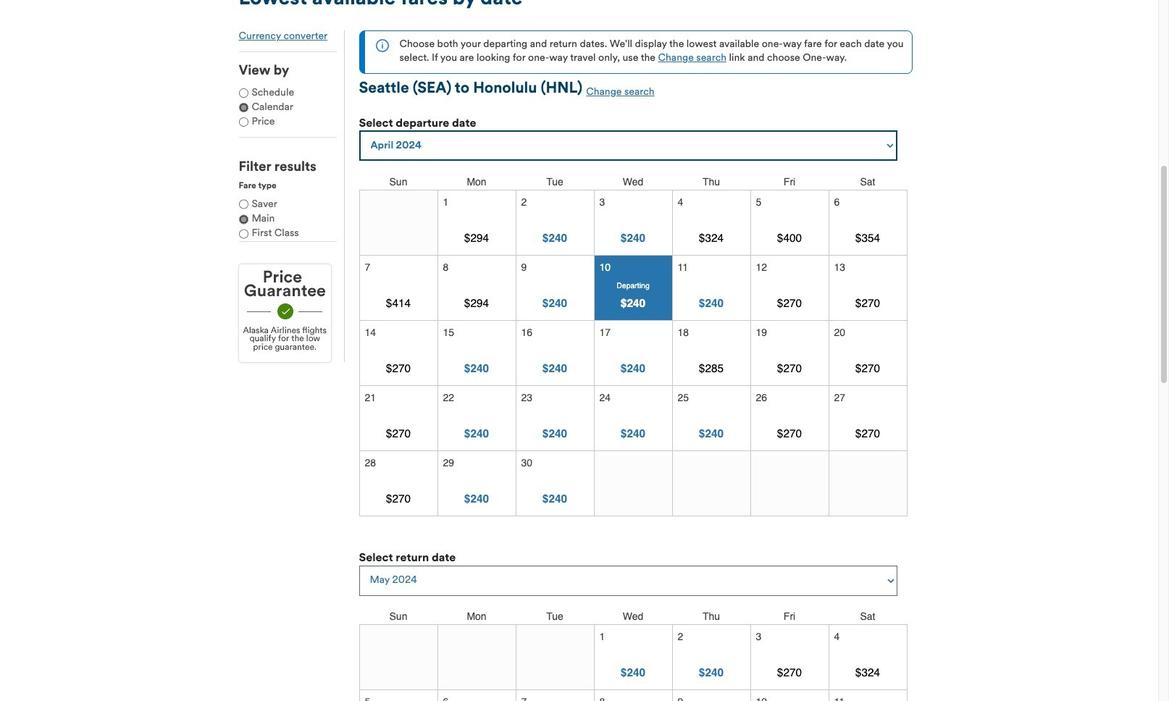 Task type: describe. For each thing, give the bounding box(es) containing it.
5 row from the top
[[359, 386, 908, 451]]

7 row from the top
[[359, 610, 908, 625]]

6 row from the top
[[359, 451, 908, 516]]

alaska airlines flights qualify for our price guarantee image
[[239, 265, 331, 357]]

1 grid from the top
[[359, 175, 908, 516]]

2 group from the top
[[239, 175, 337, 242]]



Task type: vqa. For each thing, say whether or not it's contained in the screenshot.
"0 children"
no



Task type: locate. For each thing, give the bounding box(es) containing it.
row header
[[359, 175, 438, 190], [438, 175, 516, 190], [516, 175, 594, 190], [594, 175, 672, 190], [672, 175, 751, 190], [751, 175, 829, 190], [829, 175, 907, 190], [359, 610, 438, 625], [438, 610, 516, 625], [516, 610, 594, 625], [594, 610, 672, 625], [672, 610, 751, 625], [751, 610, 829, 625], [829, 610, 907, 625]]

3 row from the top
[[359, 255, 908, 320]]

2 row from the top
[[359, 190, 908, 255]]

1 group from the top
[[239, 64, 337, 160]]

2 grid from the top
[[359, 610, 908, 701]]

1 vertical spatial grid
[[359, 610, 908, 701]]

1 vertical spatial group
[[239, 175, 337, 242]]

9 row from the top
[[359, 690, 908, 701]]

1 row from the top
[[359, 175, 908, 190]]

8 row from the top
[[359, 625, 908, 690]]

None radio
[[239, 88, 248, 98], [239, 103, 248, 112], [239, 197, 248, 212], [239, 227, 248, 241], [239, 88, 248, 98], [239, 103, 248, 112], [239, 197, 248, 212], [239, 227, 248, 241]]

4 row from the top
[[359, 320, 908, 386]]

grid
[[359, 175, 908, 516], [359, 610, 908, 701]]

group
[[239, 64, 337, 160], [239, 175, 337, 242]]

0 vertical spatial grid
[[359, 175, 908, 516]]

None radio
[[239, 117, 248, 127], [239, 212, 248, 227], [239, 117, 248, 127], [239, 212, 248, 227]]

row
[[359, 175, 908, 190], [359, 190, 908, 255], [359, 255, 908, 320], [359, 320, 908, 386], [359, 386, 908, 451], [359, 451, 908, 516], [359, 610, 908, 625], [359, 625, 908, 690], [359, 690, 908, 701]]

0 vertical spatial group
[[239, 64, 337, 160]]



